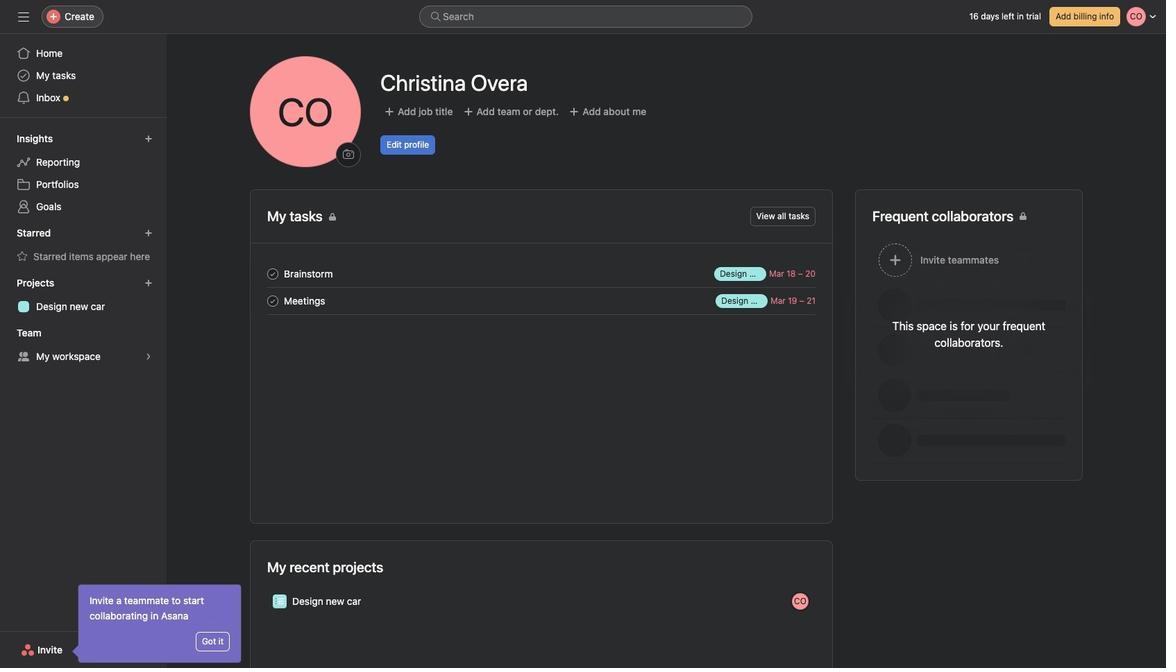 Task type: vqa. For each thing, say whether or not it's contained in the screenshot.
the will in Status update reminders will be sent weekly.
no



Task type: locate. For each thing, give the bounding box(es) containing it.
insights element
[[0, 126, 167, 221]]

upload new photo image
[[250, 56, 361, 167], [343, 149, 354, 160]]

starred element
[[0, 221, 167, 271]]

list item
[[251, 260, 833, 287], [251, 287, 833, 315], [251, 589, 833, 615]]

mark complete checkbox up mark complete image
[[265, 266, 281, 282]]

Mark complete checkbox
[[265, 266, 281, 282], [265, 293, 281, 309]]

list box
[[419, 6, 753, 28]]

global element
[[0, 34, 167, 117]]

tooltip
[[74, 585, 241, 663]]

mark complete checkbox down mark complete icon
[[265, 293, 281, 309]]

add items to starred image
[[144, 229, 153, 237]]

2 list item from the top
[[251, 287, 833, 315]]

mark complete image
[[265, 266, 281, 282]]

hide sidebar image
[[18, 11, 29, 22]]

1 vertical spatial mark complete checkbox
[[265, 293, 281, 309]]

0 vertical spatial mark complete checkbox
[[265, 266, 281, 282]]



Task type: describe. For each thing, give the bounding box(es) containing it.
1 list item from the top
[[251, 260, 833, 287]]

new insights image
[[144, 135, 153, 143]]

1 mark complete checkbox from the top
[[265, 266, 281, 282]]

see details, my workspace image
[[144, 353, 153, 361]]

projects element
[[0, 271, 167, 321]]

mark complete image
[[265, 293, 281, 309]]

list image
[[276, 598, 284, 606]]

2 mark complete checkbox from the top
[[265, 293, 281, 309]]

3 list item from the top
[[251, 589, 833, 615]]

new project or portfolio image
[[144, 279, 153, 287]]

teams element
[[0, 321, 167, 371]]



